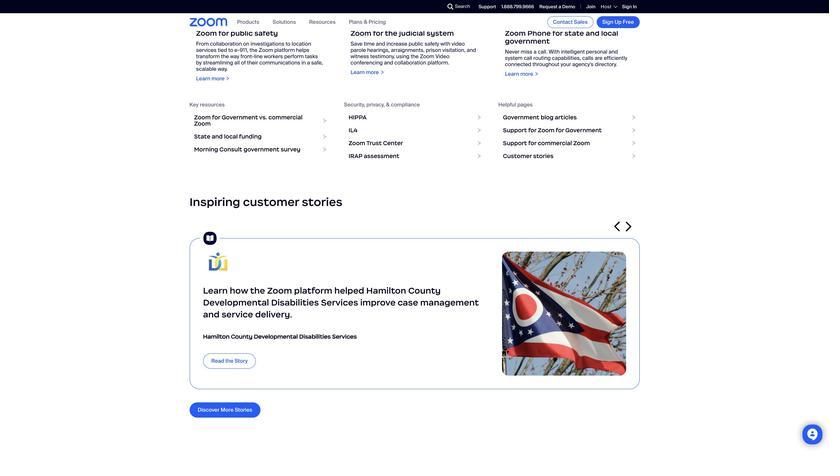 Task type: locate. For each thing, give the bounding box(es) containing it.
0 vertical spatial a
[[559, 4, 561, 10]]

pricing
[[369, 19, 386, 26]]

arraignments,
[[391, 47, 425, 54]]

read
[[211, 358, 224, 365]]

resources button
[[309, 19, 336, 26]]

government up funding
[[222, 114, 258, 121]]

zoom for government vs. commercial zoom link
[[190, 111, 331, 130]]

more down way.
[[212, 75, 224, 82]]

1 vertical spatial sign
[[602, 19, 613, 25]]

routing
[[534, 55, 551, 61]]

stories
[[235, 407, 252, 414]]

more down conferencing
[[366, 69, 379, 76]]

disabilities inside learn how the zoom platform helped hamilton county developmental disabilities services improve case management and service delivery.
[[271, 298, 319, 308]]

call
[[524, 55, 532, 61]]

2 horizontal spatial government
[[565, 127, 602, 134]]

1 vertical spatial local
[[224, 133, 238, 140]]

& right 'privacy,'
[[386, 101, 390, 108]]

1 horizontal spatial system
[[505, 55, 523, 61]]

trust
[[366, 140, 382, 147]]

1 horizontal spatial public
[[409, 40, 423, 47]]

system up with
[[427, 29, 454, 38]]

request a demo link
[[539, 4, 575, 10]]

0 horizontal spatial local
[[224, 133, 238, 140]]

1 horizontal spatial stories
[[533, 153, 554, 160]]

contact sales
[[553, 19, 588, 25]]

resources
[[200, 101, 225, 108]]

1 horizontal spatial safety
[[425, 40, 439, 47]]

zoom inside zoom phone for state and local government never miss a call. with intelligent personal and system call routing capabilities, calls are efficiently connected throughout your agency's directory. learn more
[[505, 29, 526, 38]]

more inside zoom for public safety from collaboration on investigations to location services tied to e-911, the zoom platform helps transform the way front-line workers perform tasks by streamlining all of their communications in a safe, scalable way. learn more
[[212, 75, 224, 82]]

more down connected
[[520, 70, 533, 77]]

hamilton up "improve"
[[366, 286, 406, 296]]

scalable
[[196, 65, 217, 72]]

1 vertical spatial public
[[409, 40, 423, 47]]

for down pricing
[[373, 29, 383, 38]]

a
[[559, 4, 561, 10], [534, 48, 537, 55], [307, 59, 310, 66]]

learn left how
[[203, 286, 228, 296]]

local down sign up free link
[[601, 29, 618, 38]]

read the story link
[[203, 354, 256, 369]]

services
[[321, 298, 358, 308], [332, 333, 357, 341]]

commercial
[[268, 114, 303, 121], [538, 140, 572, 147]]

0 horizontal spatial sign
[[602, 19, 613, 25]]

and down the sales
[[586, 29, 600, 38]]

1 vertical spatial government
[[244, 146, 279, 153]]

0 horizontal spatial government
[[222, 114, 258, 121]]

collaboration
[[210, 40, 242, 47], [395, 59, 426, 66]]

2 horizontal spatial a
[[559, 4, 561, 10]]

learn down connected
[[505, 70, 519, 77]]

il4 link
[[344, 124, 485, 137]]

a left call.
[[534, 48, 537, 55]]

0 vertical spatial services
[[321, 298, 358, 308]]

0 vertical spatial government
[[505, 37, 550, 46]]

discover more stories
[[198, 407, 252, 414]]

security,
[[344, 101, 365, 108]]

0 vertical spatial sign
[[622, 4, 632, 10]]

support for support for commercial zoom
[[503, 140, 527, 147]]

0 vertical spatial disabilities
[[271, 298, 319, 308]]

0 vertical spatial county
[[408, 286, 441, 296]]

government inside zoom for government vs. commercial zoom
[[222, 114, 258, 121]]

0 horizontal spatial &
[[364, 19, 367, 26]]

support up the customer
[[503, 140, 527, 147]]

0 horizontal spatial government
[[244, 146, 279, 153]]

1 vertical spatial stories
[[302, 195, 343, 210]]

1 vertical spatial support
[[503, 127, 527, 134]]

safety left with
[[425, 40, 439, 47]]

capabilities,
[[552, 55, 581, 61]]

search image
[[447, 4, 453, 10], [447, 4, 453, 10]]

1 vertical spatial system
[[505, 55, 523, 61]]

0 vertical spatial collaboration
[[210, 40, 242, 47]]

compliance
[[391, 101, 420, 108]]

1 vertical spatial county
[[231, 333, 253, 341]]

0 horizontal spatial collaboration
[[210, 40, 242, 47]]

support link
[[479, 4, 496, 10]]

0 horizontal spatial safety
[[254, 29, 278, 38]]

support right the search
[[479, 4, 496, 10]]

hamilton up read
[[203, 333, 230, 341]]

system left call
[[505, 55, 523, 61]]

government down "pages"
[[503, 114, 539, 121]]

0 vertical spatial hamilton
[[366, 286, 406, 296]]

2 vertical spatial support
[[503, 140, 527, 147]]

1 horizontal spatial collaboration
[[395, 59, 426, 66]]

sign left in
[[622, 4, 632, 10]]

1 vertical spatial a
[[534, 48, 537, 55]]

learn how the zoom platform helped hamilton county developmental disabilities services improve case management and service delivery.
[[203, 286, 479, 320]]

zoom for the judicial system save time and increase public safety with video parole hearings, arraignments, prison visitation, and witness testimony. using the zoom video conferencing and collaboration platform. learn more
[[351, 29, 476, 76]]

developmental
[[203, 298, 269, 308], [254, 333, 298, 341]]

testimonial icon story image
[[200, 229, 220, 249]]

services inside learn how the zoom platform helped hamilton county developmental disabilities services improve case management and service delivery.
[[321, 298, 358, 308]]

morning
[[194, 146, 218, 153]]

a inside zoom for public safety from collaboration on investigations to location services tied to e-911, the zoom platform helps transform the way front-line workers perform tasks by streamlining all of their communications in a safe, scalable way. learn more
[[307, 59, 310, 66]]

developmental down delivery.
[[254, 333, 298, 341]]

for down government blog articles
[[528, 127, 537, 134]]

public inside zoom for the judicial system save time and increase public safety with video parole hearings, arraignments, prison visitation, and witness testimony. using the zoom video conferencing and collaboration platform. learn more
[[409, 40, 423, 47]]

efficiently
[[604, 55, 627, 61]]

survey
[[281, 146, 301, 153]]

sign for sign in
[[622, 4, 632, 10]]

discover
[[198, 407, 219, 414]]

1 horizontal spatial a
[[534, 48, 537, 55]]

system inside zoom phone for state and local government never miss a call. with intelligent personal and system call routing capabilities, calls are efficiently connected throughout your agency's directory. learn more
[[505, 55, 523, 61]]

0 vertical spatial public
[[231, 29, 253, 38]]

0 horizontal spatial more
[[212, 75, 224, 82]]

by
[[196, 59, 202, 66]]

local
[[601, 29, 618, 38], [224, 133, 238, 140]]

zoom trust center
[[349, 140, 403, 147]]

tied
[[218, 47, 227, 54]]

county down service in the left of the page
[[231, 333, 253, 341]]

way
[[230, 53, 239, 60]]

their
[[247, 59, 258, 66]]

management
[[420, 298, 479, 308]]

0 horizontal spatial a
[[307, 59, 310, 66]]

the inside learn how the zoom platform helped hamilton county developmental disabilities services improve case management and service delivery.
[[250, 286, 265, 296]]

the left way
[[221, 53, 229, 60]]

pages
[[517, 101, 533, 108]]

free
[[623, 19, 634, 25]]

for for commercial
[[528, 140, 537, 147]]

video
[[436, 53, 450, 60]]

for for the
[[373, 29, 383, 38]]

for up tied
[[219, 29, 229, 38]]

hamilton county dev disability service flag image
[[203, 252, 233, 272]]

demo
[[562, 4, 575, 10]]

0 horizontal spatial public
[[231, 29, 253, 38]]

0 vertical spatial support
[[479, 4, 496, 10]]

0 vertical spatial stories
[[533, 153, 554, 160]]

2 vertical spatial a
[[307, 59, 310, 66]]

next slide image
[[626, 222, 632, 232]]

and
[[586, 29, 600, 38], [376, 40, 385, 47], [467, 47, 476, 54], [609, 48, 618, 55], [384, 59, 393, 66], [212, 133, 223, 140], [203, 310, 220, 320]]

judges hammer image
[[344, 0, 485, 23]]

state and local funding
[[194, 133, 262, 140]]

man on computer image
[[190, 0, 331, 23]]

a left demo
[[559, 4, 561, 10]]

customer stories link
[[498, 150, 640, 163]]

and right "time"
[[376, 40, 385, 47]]

platform
[[274, 47, 295, 54], [294, 286, 332, 296]]

government down state and local funding link
[[244, 146, 279, 153]]

for for government
[[212, 114, 220, 121]]

helpful
[[498, 101, 516, 108]]

zoom for government vs. commercial zoom
[[194, 114, 303, 127]]

support down helpful pages
[[503, 127, 527, 134]]

to
[[286, 40, 290, 47], [228, 47, 233, 54]]

request a demo
[[539, 4, 575, 10]]

1 horizontal spatial county
[[408, 286, 441, 296]]

services
[[196, 47, 217, 54]]

workers
[[264, 53, 283, 60]]

2 horizontal spatial more
[[520, 70, 533, 77]]

1 horizontal spatial hamilton
[[366, 286, 406, 296]]

public inside zoom for public safety from collaboration on investigations to location services tied to e-911, the zoom platform helps transform the way front-line workers perform tasks by streamlining all of their communications in a safe, scalable way. learn more
[[231, 29, 253, 38]]

flag image
[[502, 252, 626, 376]]

developmental up service in the left of the page
[[203, 298, 269, 308]]

commercial right vs.
[[268, 114, 303, 121]]

1 horizontal spatial commercial
[[538, 140, 572, 147]]

1 vertical spatial collaboration
[[395, 59, 426, 66]]

government up miss
[[505, 37, 550, 46]]

collaboration up way
[[210, 40, 242, 47]]

platform.
[[428, 59, 449, 66]]

support for commercial zoom link
[[498, 137, 640, 150]]

hippa
[[349, 114, 367, 121]]

hamilton
[[366, 286, 406, 296], [203, 333, 230, 341]]

learn down the scalable
[[196, 75, 210, 82]]

for inside zoom for the judicial system save time and increase public safety with video parole hearings, arraignments, prison visitation, and witness testimony. using the zoom video conferencing and collaboration platform. learn more
[[373, 29, 383, 38]]

consult
[[220, 146, 242, 153]]

for down resources
[[212, 114, 220, 121]]

hamilton inside learn how the zoom platform helped hamilton county developmental disabilities services improve case management and service delivery.
[[366, 286, 406, 296]]

the right 911,
[[250, 47, 257, 54]]

county up case
[[408, 286, 441, 296]]

witness
[[351, 53, 369, 60]]

stories
[[533, 153, 554, 160], [302, 195, 343, 210]]

government inside zoom phone for state and local government never miss a call. with intelligent personal and system call routing capabilities, calls are efficiently connected throughout your agency's directory. learn more
[[505, 37, 550, 46]]

zoom phone for state and local government never miss a call. with intelligent personal and system call routing capabilities, calls are efficiently connected throughout your agency's directory. learn more
[[505, 29, 627, 77]]

and left using at top
[[384, 59, 393, 66]]

to left e-
[[228, 47, 233, 54]]

0 horizontal spatial hamilton
[[203, 333, 230, 341]]

tasks
[[305, 53, 318, 60]]

1 vertical spatial &
[[386, 101, 390, 108]]

sign
[[622, 4, 632, 10], [602, 19, 613, 25]]

1 horizontal spatial more
[[366, 69, 379, 76]]

0 vertical spatial commercial
[[268, 114, 303, 121]]

state
[[194, 133, 210, 140]]

more inside zoom for the judicial system save time and increase public safety with video parole hearings, arraignments, prison visitation, and witness testimony. using the zoom video conferencing and collaboration platform. learn more
[[366, 69, 379, 76]]

team in boardroom image
[[498, 0, 640, 23]]

public up on at the top of page
[[231, 29, 253, 38]]

for down the contact
[[553, 29, 563, 38]]

0 vertical spatial developmental
[[203, 298, 269, 308]]

for inside zoom for public safety from collaboration on investigations to location services tied to e-911, the zoom platform helps transform the way front-line workers perform tasks by streamlining all of their communications in a safe, scalable way. learn more
[[219, 29, 229, 38]]

to left the location
[[286, 40, 290, 47]]

key resources
[[190, 101, 225, 108]]

privacy,
[[366, 101, 385, 108]]

and right state
[[212, 133, 223, 140]]

1 vertical spatial platform
[[294, 286, 332, 296]]

for inside zoom for government vs. commercial zoom
[[212, 114, 220, 121]]

0 vertical spatial safety
[[254, 29, 278, 38]]

collaboration down arraignments,
[[395, 59, 426, 66]]

system
[[427, 29, 454, 38], [505, 55, 523, 61]]

1 horizontal spatial local
[[601, 29, 618, 38]]

learn down conferencing
[[351, 69, 365, 76]]

read the story
[[211, 358, 248, 365]]

0 vertical spatial platform
[[274, 47, 295, 54]]

personal
[[586, 48, 608, 55]]

and left service in the left of the page
[[203, 310, 220, 320]]

video
[[452, 40, 465, 47]]

government down government blog articles link on the top
[[565, 127, 602, 134]]

for
[[219, 29, 229, 38], [373, 29, 383, 38], [553, 29, 563, 38], [212, 114, 220, 121], [528, 127, 537, 134], [556, 127, 564, 134], [528, 140, 537, 147]]

host button
[[601, 4, 617, 10]]

the right how
[[250, 286, 265, 296]]

call.
[[538, 48, 548, 55]]

plans & pricing
[[349, 19, 386, 26]]

0 vertical spatial local
[[601, 29, 618, 38]]

join link
[[586, 4, 596, 10]]

sign left up
[[602, 19, 613, 25]]

public down judicial
[[409, 40, 423, 47]]

0 horizontal spatial commercial
[[268, 114, 303, 121]]

a right in
[[307, 59, 310, 66]]

how
[[230, 286, 248, 296]]

learn inside zoom phone for state and local government never miss a call. with intelligent personal and system call routing capabilities, calls are efficiently connected throughout your agency's directory. learn more
[[505, 70, 519, 77]]

0 horizontal spatial system
[[427, 29, 454, 38]]

local up consult
[[224, 133, 238, 140]]

for up "customer stories"
[[528, 140, 537, 147]]

the right read
[[225, 358, 233, 365]]

sales
[[574, 19, 588, 25]]

plans
[[349, 19, 363, 26]]

1 horizontal spatial sign
[[622, 4, 632, 10]]

0 vertical spatial system
[[427, 29, 454, 38]]

contact sales link
[[547, 16, 593, 28]]

None search field
[[423, 1, 449, 12]]

commercial inside zoom for government vs. commercial zoom
[[268, 114, 303, 121]]

& right plans
[[364, 19, 367, 26]]

support
[[479, 4, 496, 10], [503, 127, 527, 134], [503, 140, 527, 147]]

1 vertical spatial safety
[[425, 40, 439, 47]]

safety up investigations
[[254, 29, 278, 38]]

commercial down support for zoom for government
[[538, 140, 572, 147]]

1 horizontal spatial government
[[505, 37, 550, 46]]



Task type: describe. For each thing, give the bounding box(es) containing it.
0 horizontal spatial to
[[228, 47, 233, 54]]

government inside "link"
[[244, 146, 279, 153]]

customer
[[243, 195, 299, 210]]

1.888.799.9666 link
[[501, 4, 534, 10]]

contact
[[553, 19, 573, 25]]

prison
[[426, 47, 441, 54]]

platform inside learn how the zoom platform helped hamilton county developmental disabilities services improve case management and service delivery.
[[294, 286, 332, 296]]

judicial
[[399, 29, 425, 38]]

host
[[601, 4, 612, 10]]

zoom logo image
[[190, 18, 227, 26]]

morning consult government survey link
[[190, 143, 331, 156]]

support for support for zoom for government
[[503, 127, 527, 134]]

irap
[[349, 153, 363, 160]]

0 horizontal spatial county
[[231, 333, 253, 341]]

1.888.799.9666
[[501, 4, 534, 10]]

for inside zoom phone for state and local government never miss a call. with intelligent personal and system call routing capabilities, calls are efficiently connected throughout your agency's directory. learn more
[[553, 29, 563, 38]]

hearings,
[[367, 47, 390, 54]]

county inside learn how the zoom platform helped hamilton county developmental disabilities services improve case management and service delivery.
[[408, 286, 441, 296]]

and inside learn how the zoom platform helped hamilton county developmental disabilities services improve case management and service delivery.
[[203, 310, 220, 320]]

assessment
[[364, 153, 399, 160]]

hippa link
[[344, 111, 485, 124]]

all
[[234, 59, 240, 66]]

of
[[241, 59, 246, 66]]

funding
[[239, 133, 262, 140]]

irap assessment link
[[344, 150, 485, 163]]

1 horizontal spatial government
[[503, 114, 539, 121]]

search
[[455, 3, 470, 9]]

collaboration inside zoom for public safety from collaboration on investigations to location services tied to e-911, the zoom platform helps transform the way front-line workers perform tasks by streamlining all of their communications in a safe, scalable way. learn more
[[210, 40, 242, 47]]

improve
[[360, 298, 396, 308]]

and right video
[[467, 47, 476, 54]]

sign for sign up free
[[602, 19, 613, 25]]

connected
[[505, 61, 531, 68]]

government blog articles link
[[498, 111, 640, 124]]

delivery.
[[255, 310, 292, 320]]

visitation,
[[442, 47, 466, 54]]

for for zoom
[[528, 127, 537, 134]]

irap assessment
[[349, 153, 399, 160]]

a inside zoom phone for state and local government never miss a call. with intelligent personal and system call routing capabilities, calls are efficiently connected throughout your agency's directory. learn more
[[534, 48, 537, 55]]

helped
[[334, 286, 364, 296]]

up
[[615, 19, 622, 25]]

with
[[549, 48, 560, 55]]

throughout
[[533, 61, 559, 68]]

story
[[235, 358, 248, 365]]

using
[[396, 53, 410, 60]]

1 vertical spatial services
[[332, 333, 357, 341]]

learn inside zoom for public safety from collaboration on investigations to location services tied to e-911, the zoom platform helps transform the way front-line workers perform tasks by streamlining all of their communications in a safe, scalable way. learn more
[[196, 75, 210, 82]]

increase
[[386, 40, 407, 47]]

learn inside learn how the zoom platform helped hamilton county developmental disabilities services improve case management and service delivery.
[[203, 286, 228, 296]]

resources
[[309, 19, 336, 26]]

system inside zoom for the judicial system save time and increase public safety with video parole hearings, arraignments, prison visitation, and witness testimony. using the zoom video conferencing and collaboration platform. learn more
[[427, 29, 454, 38]]

for down articles
[[556, 127, 564, 134]]

1 vertical spatial hamilton
[[203, 333, 230, 341]]

1 vertical spatial developmental
[[254, 333, 298, 341]]

solutions button
[[273, 19, 296, 26]]

more inside zoom phone for state and local government never miss a call. with intelligent personal and system call routing capabilities, calls are efficiently connected throughout your agency's directory. learn more
[[520, 70, 533, 77]]

parole
[[351, 47, 366, 54]]

inspiring
[[190, 195, 240, 210]]

solutions
[[273, 19, 296, 26]]

on
[[243, 40, 249, 47]]

more
[[221, 407, 234, 414]]

0 vertical spatial &
[[364, 19, 367, 26]]

calls
[[582, 55, 594, 61]]

platform inside zoom for public safety from collaboration on investigations to location services tied to e-911, the zoom platform helps transform the way front-line workers perform tasks by streamlining all of their communications in a safe, scalable way. learn more
[[274, 47, 295, 54]]

perform
[[284, 53, 304, 60]]

developmental inside learn how the zoom platform helped hamilton county developmental disabilities services improve case management and service delivery.
[[203, 298, 269, 308]]

intelligent
[[561, 48, 585, 55]]

phone
[[528, 29, 551, 38]]

communications
[[259, 59, 300, 66]]

products
[[237, 19, 259, 26]]

learn inside zoom for the judicial system save time and increase public safety with video parole hearings, arraignments, prison visitation, and witness testimony. using the zoom video conferencing and collaboration platform. learn more
[[351, 69, 365, 76]]

e-
[[234, 47, 240, 54]]

1 vertical spatial commercial
[[538, 140, 572, 147]]

key
[[190, 101, 199, 108]]

way.
[[218, 65, 228, 72]]

articles
[[555, 114, 577, 121]]

streamlining
[[203, 59, 233, 66]]

and up directory.
[[609, 48, 618, 55]]

support for support link
[[479, 4, 496, 10]]

for for public
[[219, 29, 229, 38]]

request
[[539, 4, 558, 10]]

safety inside zoom for public safety from collaboration on investigations to location services tied to e-911, the zoom platform helps transform the way front-line workers perform tasks by streamlining all of their communications in a safe, scalable way. learn more
[[254, 29, 278, 38]]

sign in link
[[622, 4, 637, 10]]

1 vertical spatial disabilities
[[299, 333, 331, 341]]

products button
[[237, 19, 259, 26]]

sign in
[[622, 4, 637, 10]]

transform
[[196, 53, 220, 60]]

in
[[633, 4, 637, 10]]

safety inside zoom for the judicial system save time and increase public safety with video parole hearings, arraignments, prison visitation, and witness testimony. using the zoom video conferencing and collaboration platform. learn more
[[425, 40, 439, 47]]

hamilton county developmental disabilities services
[[203, 333, 357, 341]]

the right using at top
[[411, 53, 419, 60]]

join
[[586, 4, 596, 10]]

testimonialcarouselitemblockproxy-2 element
[[190, 229, 640, 390]]

zoom inside learn how the zoom platform helped hamilton county developmental disabilities services improve case management and service delivery.
[[267, 286, 292, 296]]

sign up free
[[602, 19, 634, 25]]

discover more stories link
[[190, 403, 261, 418]]

0 horizontal spatial stories
[[302, 195, 343, 210]]

time
[[364, 40, 375, 47]]

agency's
[[572, 61, 594, 68]]

collaboration inside zoom for the judicial system save time and increase public safety with video parole hearings, arraignments, prison visitation, and witness testimony. using the zoom video conferencing and collaboration platform. learn more
[[395, 59, 426, 66]]

security, privacy, & compliance
[[344, 101, 420, 108]]

support for zoom for government link
[[498, 124, 640, 137]]

local inside zoom phone for state and local government never miss a call. with intelligent personal and system call routing capabilities, calls are efficiently connected throughout your agency's directory. learn more
[[601, 29, 618, 38]]

investigations
[[251, 40, 284, 47]]

previous slide image
[[614, 222, 620, 232]]

customer
[[503, 153, 532, 160]]

safe,
[[311, 59, 323, 66]]

inspiring customer stories
[[190, 195, 343, 210]]

location
[[292, 40, 311, 47]]

1 horizontal spatial &
[[386, 101, 390, 108]]

1 horizontal spatial to
[[286, 40, 290, 47]]

directory.
[[595, 61, 617, 68]]

service
[[222, 310, 253, 320]]

blog
[[541, 114, 554, 121]]

the up increase at the top left
[[385, 29, 397, 38]]

morning consult government survey
[[194, 146, 301, 153]]



Task type: vqa. For each thing, say whether or not it's contained in the screenshot.
Events
no



